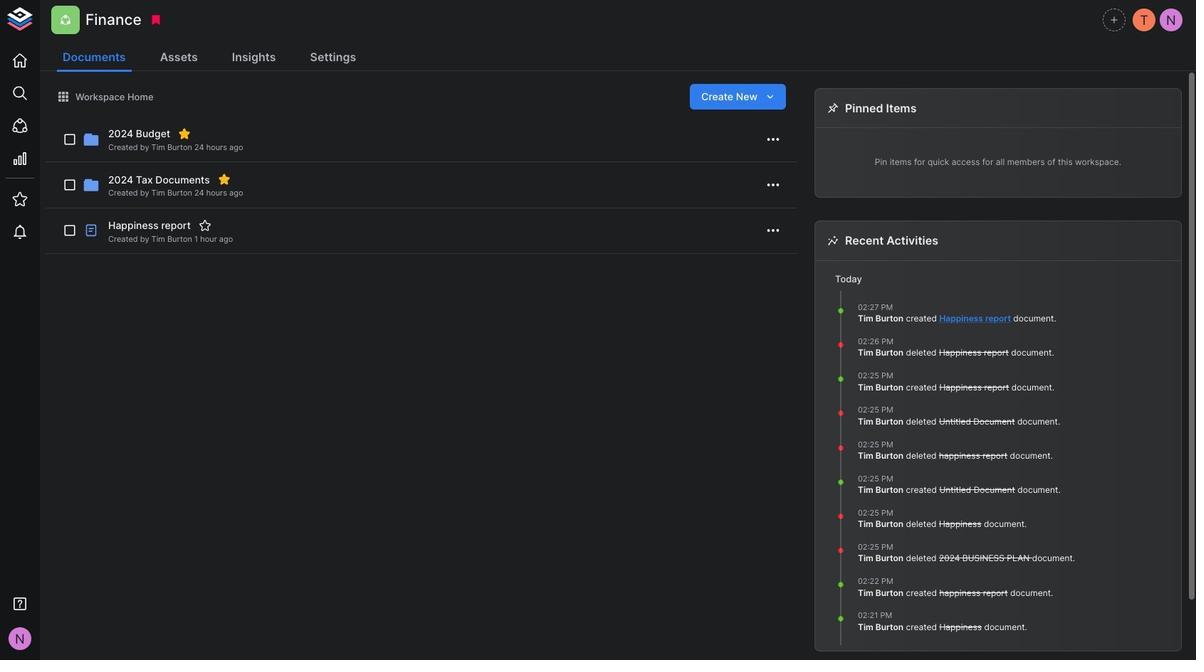 Task type: describe. For each thing, give the bounding box(es) containing it.
1 horizontal spatial remove favorite image
[[218, 173, 231, 186]]

favorite image
[[199, 219, 211, 232]]

0 horizontal spatial remove favorite image
[[178, 127, 191, 140]]

remove bookmark image
[[149, 14, 162, 26]]



Task type: vqa. For each thing, say whether or not it's contained in the screenshot.
employee training manual image
no



Task type: locate. For each thing, give the bounding box(es) containing it.
1 vertical spatial remove favorite image
[[218, 173, 231, 186]]

remove favorite image
[[178, 127, 191, 140], [218, 173, 231, 186]]

0 vertical spatial remove favorite image
[[178, 127, 191, 140]]



